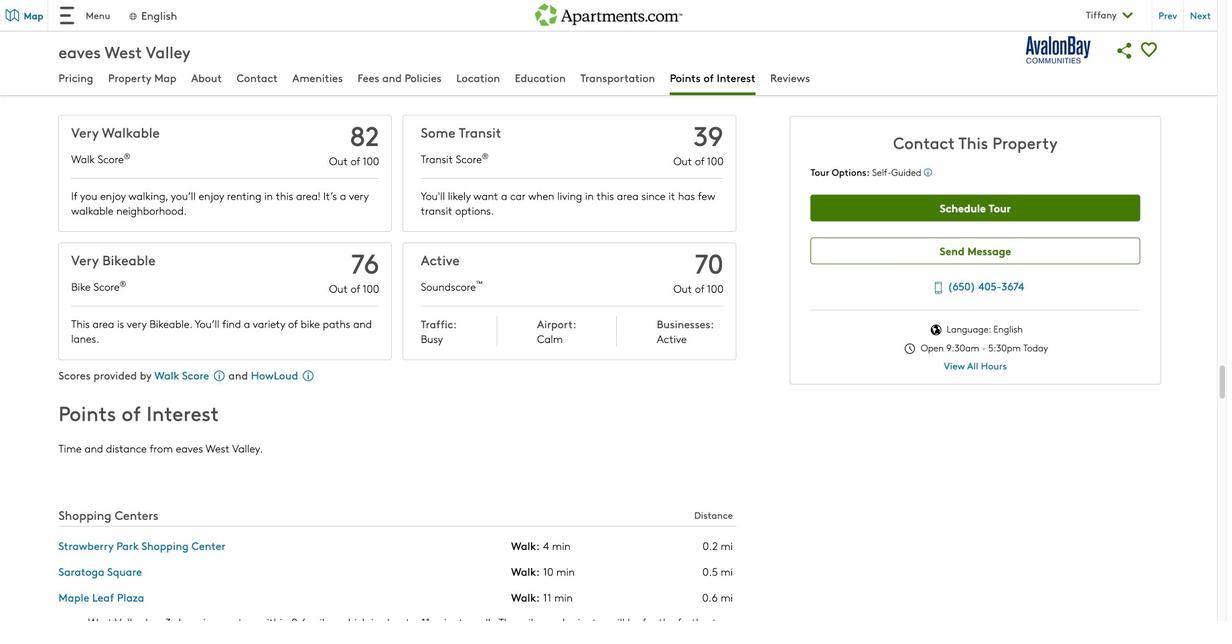 Task type: describe. For each thing, give the bounding box(es) containing it.
more information image
[[924, 168, 932, 177]]

share listing image
[[1113, 39, 1137, 63]]



Task type: locate. For each thing, give the bounding box(es) containing it.
apartments.com logo image
[[535, 0, 682, 26]]

san josé international image
[[265, 16, 291, 35]]

property management company logo image
[[1020, 35, 1094, 65]]



Task type: vqa. For each thing, say whether or not it's contained in the screenshot.
Share listing image
yes



